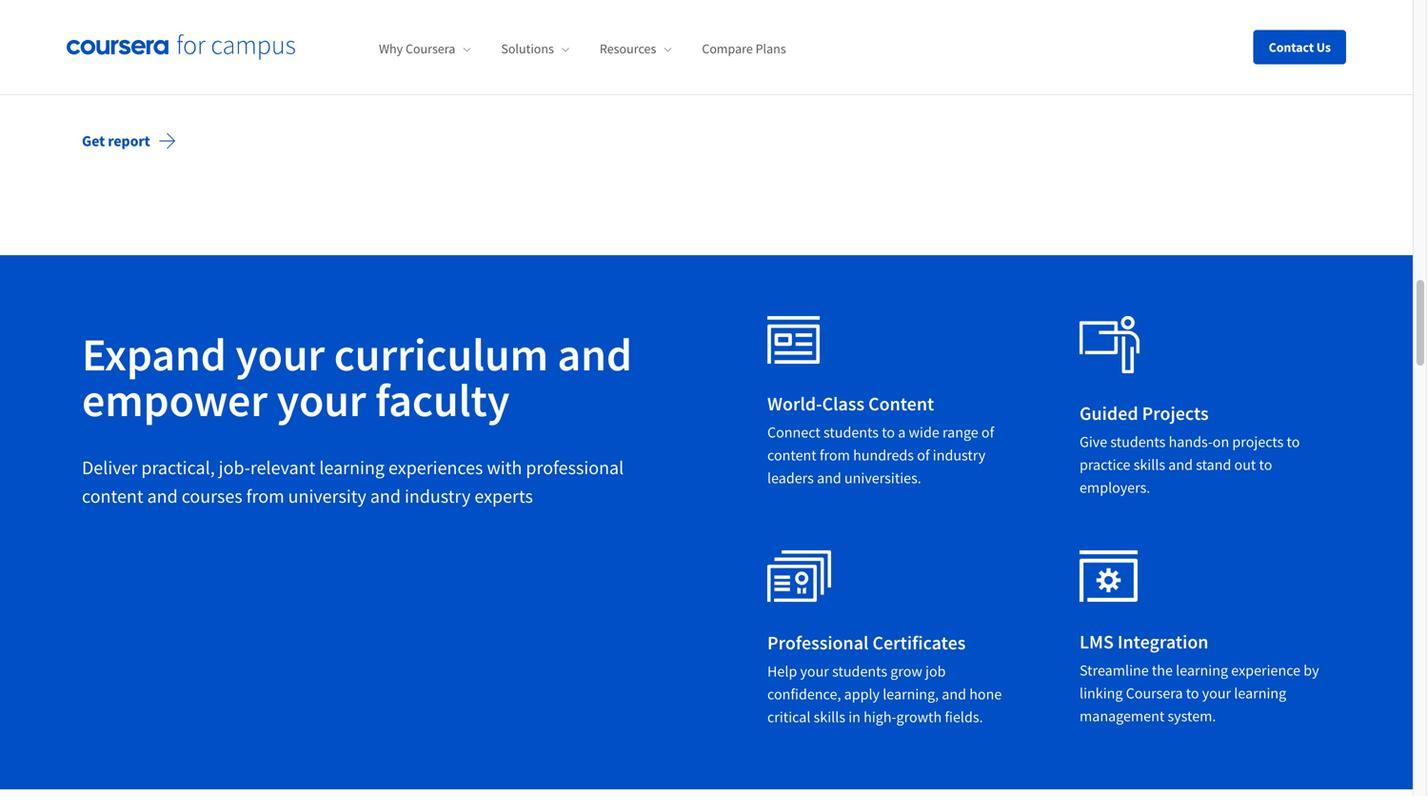 Task type: vqa. For each thing, say whether or not it's contained in the screenshot.
Knowledge
no



Task type: describe. For each thing, give the bounding box(es) containing it.
students for class
[[824, 423, 879, 442]]

students inside the guided projects give students hands-on projects to practice skills and stand out to employers.
[[1111, 432, 1166, 452]]

curriculum,
[[347, 33, 435, 57]]

grow
[[891, 662, 923, 681]]

students for certificates
[[832, 662, 888, 681]]

world-
[[768, 392, 822, 416]]

high-
[[864, 708, 897, 727]]

and inside expand your curriculum and empower your faculty
[[558, 326, 632, 383]]

deliver
[[82, 456, 137, 480]]

to inside world-class content connect students to a wide range of content  from hundreds of industry leaders and universities.
[[882, 423, 895, 442]]

outcomes.
[[183, 62, 263, 85]]

experiences
[[389, 456, 483, 480]]

contact
[[1269, 39, 1314, 56]]

universities.
[[845, 469, 922, 488]]

practice
[[1080, 455, 1131, 474]]

range
[[943, 423, 979, 442]]

help
[[768, 662, 797, 681]]

employers.
[[1080, 478, 1151, 497]]

streamline
[[1080, 661, 1149, 680]]

skills inside the guided projects give students hands-on projects to practice skills and stand out to employers.
[[1134, 455, 1166, 474]]

and inside world-class content connect students to a wide range of content  from hundreds of industry leaders and universities.
[[817, 469, 842, 488]]

your inside professional certificates help your students grow job confidence, apply learning, and hone critical skills in high-growth fields.
[[801, 662, 829, 681]]

guided projects icon image
[[1080, 316, 1140, 373]]

us
[[1317, 39, 1331, 56]]

apply
[[844, 685, 880, 704]]

empower
[[82, 372, 268, 429]]

coursera inside lms integration streamline the learning experience by linking coursera to your learning management system.
[[1126, 684, 1183, 703]]

stand
[[1196, 455, 1232, 474]]

skills inside professional certificates help your students grow job confidence, apply learning, and hone critical skills in high-growth fields.
[[814, 708, 846, 727]]

content inside world-class content connect students to a wide range of content  from hundreds of industry leaders and universities.
[[768, 446, 817, 465]]

in
[[849, 708, 861, 727]]

strengthen
[[471, 33, 554, 57]]

out
[[1235, 455, 1257, 474]]

solutions link
[[501, 40, 569, 57]]

contact us button
[[1254, 30, 1347, 64]]

management
[[1080, 707, 1165, 726]]

enhance
[[241, 33, 306, 57]]

growth
[[897, 708, 942, 727]]

experience
[[1232, 661, 1301, 680]]

connect
[[768, 423, 821, 442]]

experts
[[475, 484, 533, 508]]

0 vertical spatial coursera
[[406, 40, 456, 57]]

give
[[1080, 432, 1108, 452]]

learning for system.
[[1176, 661, 1229, 680]]

by
[[1304, 661, 1320, 680]]

report
[[108, 132, 150, 151]]

to right out
[[1260, 455, 1273, 474]]

lms integration streamline the learning experience by linking coursera to your learning management system.
[[1080, 630, 1320, 726]]

learning for and
[[319, 456, 385, 480]]

guided projects give students hands-on projects to practice skills and stand out to employers.
[[1080, 402, 1300, 497]]

a
[[898, 423, 906, 442]]

system.
[[1168, 707, 1217, 726]]

with
[[487, 456, 522, 480]]

compare plans
[[702, 40, 786, 57]]

courses
[[182, 484, 243, 508]]

job-
[[219, 456, 250, 480]]

compare plans link
[[702, 40, 786, 57]]

practical,
[[141, 456, 215, 480]]

lms
[[1080, 630, 1114, 654]]

employment
[[82, 62, 180, 85]]

curriculum
[[334, 326, 549, 383]]

your inside use these insights to enhance your curriculum, and strengthen employment outcomes.
[[309, 33, 344, 57]]

relevant
[[250, 456, 316, 480]]

learning,
[[883, 685, 939, 704]]

industry for of
[[933, 446, 986, 465]]



Task type: locate. For each thing, give the bounding box(es) containing it.
certificates
[[873, 631, 966, 655]]

1 horizontal spatial industry
[[933, 446, 986, 465]]

leaders
[[768, 469, 814, 488]]

wide
[[909, 423, 940, 442]]

to inside lms integration streamline the learning experience by linking coursera to your learning management system.
[[1186, 684, 1200, 703]]

0 horizontal spatial coursera
[[406, 40, 456, 57]]

0 vertical spatial of
[[982, 423, 995, 442]]

of right range
[[982, 423, 995, 442]]

world-class content connect students to a wide range of content  from hundreds of industry leaders and universities.
[[768, 392, 995, 488]]

industry down the experiences
[[405, 484, 471, 508]]

from for relevant
[[246, 484, 284, 508]]

job
[[926, 662, 946, 681]]

get report link
[[67, 118, 192, 164]]

fields.
[[945, 708, 983, 727]]

icon website image
[[768, 316, 821, 364]]

0 horizontal spatial learning
[[319, 456, 385, 480]]

students
[[824, 423, 879, 442], [1111, 432, 1166, 452], [832, 662, 888, 681]]

1 horizontal spatial content
[[768, 446, 817, 465]]

guided
[[1080, 402, 1139, 425]]

on
[[1213, 432, 1230, 452]]

to
[[221, 33, 237, 57], [882, 423, 895, 442], [1287, 432, 1300, 452], [1260, 455, 1273, 474], [1186, 684, 1200, 703]]

of down wide
[[917, 446, 930, 465]]

projects
[[1143, 402, 1209, 425]]

1 horizontal spatial from
[[820, 446, 850, 465]]

faculty
[[375, 372, 510, 429]]

skills
[[1134, 455, 1166, 474], [814, 708, 846, 727]]

content up leaders
[[768, 446, 817, 465]]

1 vertical spatial content
[[82, 484, 143, 508]]

to inside use these insights to enhance your curriculum, and strengthen employment outcomes.
[[221, 33, 237, 57]]

your
[[309, 33, 344, 57], [235, 326, 325, 383], [277, 372, 366, 429], [801, 662, 829, 681], [1203, 684, 1232, 703]]

learning down experience on the bottom right
[[1235, 684, 1287, 703]]

compare
[[702, 40, 753, 57]]

skills up employers.
[[1134, 455, 1166, 474]]

1 vertical spatial of
[[917, 446, 930, 465]]

industry down range
[[933, 446, 986, 465]]

0 horizontal spatial skills
[[814, 708, 846, 727]]

why
[[379, 40, 403, 57]]

professional
[[768, 631, 869, 655]]

get
[[82, 132, 105, 151]]

content inside deliver practical, job-relevant learning experiences with professional content and courses from university and industry experts
[[82, 484, 143, 508]]

1 horizontal spatial skills
[[1134, 455, 1166, 474]]

content
[[768, 446, 817, 465], [82, 484, 143, 508]]

learning
[[319, 456, 385, 480], [1176, 661, 1229, 680], [1235, 684, 1287, 703]]

0 vertical spatial content
[[768, 446, 817, 465]]

content
[[869, 392, 935, 416]]

coursera for campus image
[[67, 34, 295, 60]]

expand your curriculum and empower your faculty
[[82, 326, 632, 429]]

students inside professional certificates help your students grow job confidence, apply learning, and hone critical skills in high-growth fields.
[[832, 662, 888, 681]]

0 vertical spatial from
[[820, 446, 850, 465]]

to up system.
[[1186, 684, 1200, 703]]

linking
[[1080, 684, 1123, 703]]

0 horizontal spatial content
[[82, 484, 143, 508]]

from down connect
[[820, 446, 850, 465]]

learning up university
[[319, 456, 385, 480]]

1 vertical spatial skills
[[814, 708, 846, 727]]

coursera down the
[[1126, 684, 1183, 703]]

and inside professional certificates help your students grow job confidence, apply learning, and hone critical skills in high-growth fields.
[[942, 685, 967, 704]]

from down relevant
[[246, 484, 284, 508]]

skills left in
[[814, 708, 846, 727]]

from inside world-class content connect students to a wide range of content  from hundreds of industry leaders and universities.
[[820, 446, 850, 465]]

1 vertical spatial from
[[246, 484, 284, 508]]

the
[[1152, 661, 1173, 680]]

professional certificates help your students grow job confidence, apply learning, and hone critical skills in high-growth fields.
[[768, 631, 1002, 727]]

and inside use these insights to enhance your curriculum, and strengthen employment outcomes.
[[438, 33, 468, 57]]

confidence,
[[768, 685, 841, 704]]

resources
[[600, 40, 657, 57]]

to right projects
[[1287, 432, 1300, 452]]

industry for and
[[405, 484, 471, 508]]

use these insights to enhance your curriculum, and strengthen employment outcomes.
[[82, 33, 554, 85]]

learning right the
[[1176, 661, 1229, 680]]

projects
[[1233, 432, 1284, 452]]

industry inside world-class content connect students to a wide range of content  from hundreds of industry leaders and universities.
[[933, 446, 986, 465]]

from
[[820, 446, 850, 465], [246, 484, 284, 508]]

and inside the guided projects give students hands-on projects to practice skills and stand out to employers.
[[1169, 455, 1193, 474]]

these
[[114, 33, 156, 57]]

to up outcomes.
[[221, 33, 237, 57]]

class
[[822, 392, 865, 416]]

1 vertical spatial coursera
[[1126, 684, 1183, 703]]

0 vertical spatial industry
[[933, 446, 986, 465]]

1 vertical spatial learning
[[1176, 661, 1229, 680]]

coursera right why
[[406, 40, 456, 57]]

0 horizontal spatial of
[[917, 446, 930, 465]]

from inside deliver practical, job-relevant learning experiences with professional content and courses from university and industry experts
[[246, 484, 284, 508]]

students up apply
[[832, 662, 888, 681]]

hundreds
[[853, 446, 914, 465]]

1 horizontal spatial learning
[[1176, 661, 1229, 680]]

0 vertical spatial skills
[[1134, 455, 1166, 474]]

students down class on the right of page
[[824, 423, 879, 442]]

integration icon image
[[1080, 551, 1138, 602]]

1 horizontal spatial of
[[982, 423, 995, 442]]

why coursera link
[[379, 40, 471, 57]]

hands-
[[1169, 432, 1213, 452]]

0 vertical spatial learning
[[319, 456, 385, 480]]

deliver practical, job-relevant learning experiences with professional content and courses from university and industry experts
[[82, 456, 624, 508]]

learning inside deliver practical, job-relevant learning experiences with professional content and courses from university and industry experts
[[319, 456, 385, 480]]

1 vertical spatial industry
[[405, 484, 471, 508]]

integration
[[1118, 630, 1209, 654]]

content down deliver on the left
[[82, 484, 143, 508]]

university
[[288, 484, 367, 508]]

students inside world-class content connect students to a wide range of content  from hundreds of industry leaders and universities.
[[824, 423, 879, 442]]

2 horizontal spatial learning
[[1235, 684, 1287, 703]]

of
[[982, 423, 995, 442], [917, 446, 930, 465]]

insights
[[159, 33, 218, 57]]

professional
[[526, 456, 624, 480]]

industry inside deliver practical, job-relevant learning experiences with professional content and courses from university and industry experts
[[405, 484, 471, 508]]

0 horizontal spatial from
[[246, 484, 284, 508]]

world-class content image
[[768, 551, 832, 603]]

from for connect
[[820, 446, 850, 465]]

why coursera
[[379, 40, 456, 57]]

coursera
[[406, 40, 456, 57], [1126, 684, 1183, 703]]

2 vertical spatial learning
[[1235, 684, 1287, 703]]

0 horizontal spatial industry
[[405, 484, 471, 508]]

hone
[[970, 685, 1002, 704]]

your inside lms integration streamline the learning experience by linking coursera to your learning management system.
[[1203, 684, 1232, 703]]

students up "practice"
[[1111, 432, 1166, 452]]

expand
[[82, 326, 226, 383]]

industry
[[933, 446, 986, 465], [405, 484, 471, 508]]

contact us
[[1269, 39, 1331, 56]]

to left a
[[882, 423, 895, 442]]

plans
[[756, 40, 786, 57]]

and
[[438, 33, 468, 57], [558, 326, 632, 383], [1169, 455, 1193, 474], [817, 469, 842, 488], [147, 484, 178, 508], [370, 484, 401, 508], [942, 685, 967, 704]]

critical
[[768, 708, 811, 727]]

use
[[82, 33, 110, 57]]

get report
[[82, 132, 150, 151]]

resources link
[[600, 40, 672, 57]]

solutions
[[501, 40, 554, 57]]

1 horizontal spatial coursera
[[1126, 684, 1183, 703]]



